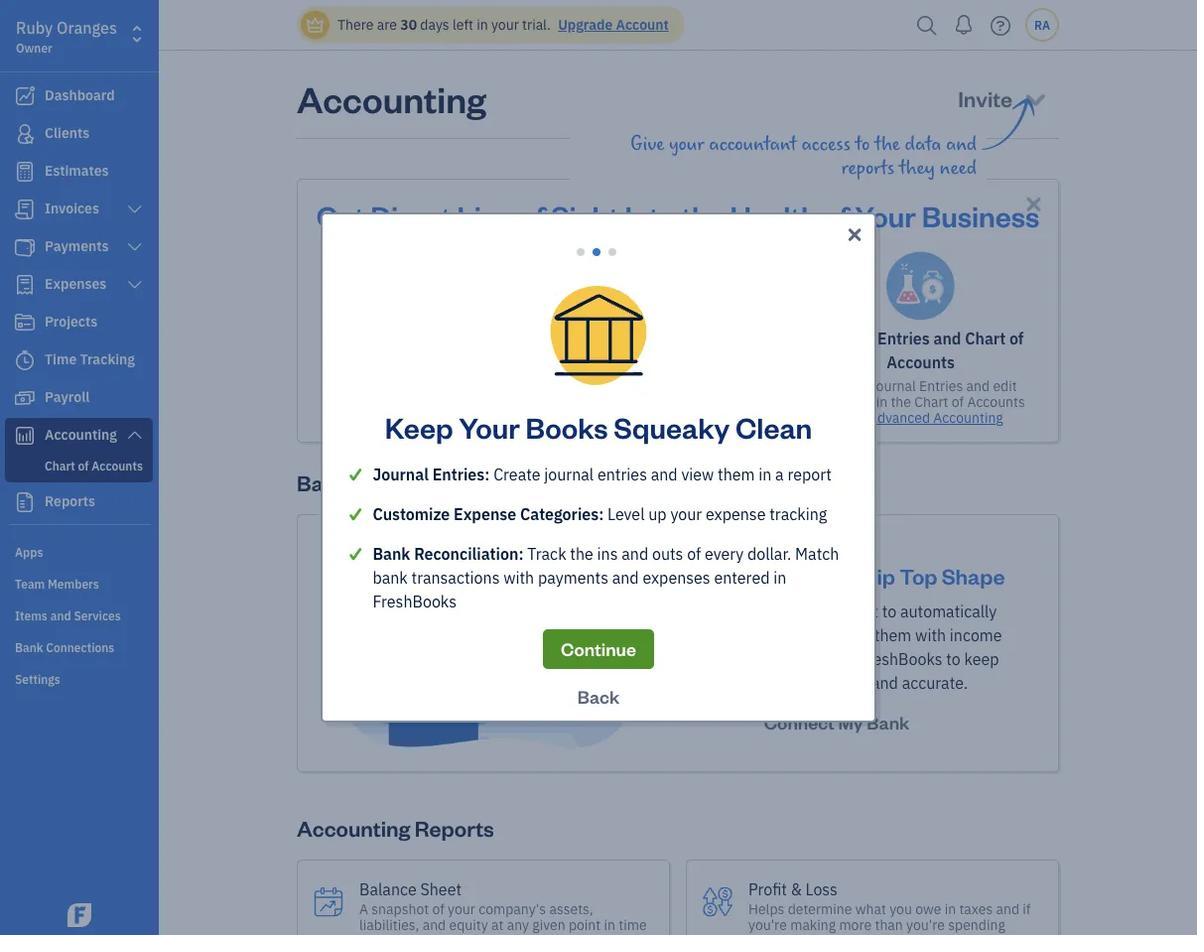 Task type: locate. For each thing, give the bounding box(es) containing it.
health
[[730, 197, 818, 234]]

1 vertical spatial keep
[[965, 649, 1000, 670]]

1 vertical spatial freshbooks
[[859, 649, 943, 670]]

of inside journal entries and chart of accounts
[[1010, 328, 1024, 349]]

to right squeaky
[[733, 353, 746, 371]]

bank connections image
[[15, 639, 153, 654]]

in inside the profit & loss helps determine what you owe in taxes and if you're making more than you're spending
[[945, 900, 956, 918]]

keep for keep your books in tip top shape
[[669, 562, 720, 590]]

snapshot
[[372, 900, 429, 918]]

1 horizontal spatial the
[[682, 197, 725, 234]]

settings image
[[15, 670, 153, 686]]

entries:
[[433, 464, 490, 485]]

bank reconciliation image
[[644, 251, 713, 321]]

up inside connect your bank account to automatically import transactions. match them with income and expenses tracked in freshbooks to keep your books up to date and accurate.
[[796, 673, 814, 694]]

journal up customize
[[373, 464, 429, 485]]

1 vertical spatial close image
[[845, 222, 865, 246]]

them
[[718, 464, 755, 485], [875, 625, 912, 646]]

0 vertical spatial accounts
[[887, 352, 955, 373]]

1 vertical spatial connect
[[764, 711, 835, 734]]

0 horizontal spatial books
[[627, 369, 664, 387]]

to
[[733, 353, 746, 371], [883, 601, 897, 622], [947, 649, 961, 670], [818, 673, 832, 694]]

keep your books in tip top shape
[[669, 562, 1005, 590]]

a
[[359, 900, 368, 918]]

in inside track the ins and outs of every dollar. match bank transactions with payments and expenses entered in freshbooks
[[774, 568, 787, 588]]

2 vertical spatial journal
[[373, 464, 429, 485]]

your up transactions.
[[748, 601, 779, 622]]

in down dollar.
[[774, 568, 787, 588]]

match up keep your books squeaky clean
[[577, 353, 615, 371]]

match
[[577, 353, 615, 371], [796, 544, 840, 565], [827, 625, 871, 646]]

and inside balance sheet a snapshot of your company's assets, liabilities, and equity at any given point in time
[[423, 916, 446, 934]]

0 vertical spatial journal
[[818, 328, 874, 349]]

reconciliation inside the bank reconciliation match bank transactions to keep your books squeaky clean. learn more
[[647, 328, 751, 349]]

2 you're from the left
[[907, 916, 945, 934]]

keep
[[385, 408, 453, 445], [669, 562, 720, 590]]

0 horizontal spatial connect
[[685, 601, 744, 622]]

1 vertical spatial match
[[796, 544, 840, 565]]

journal up advanced
[[869, 377, 916, 395]]

assets,
[[550, 900, 594, 918]]

2 vertical spatial bank
[[783, 601, 818, 622]]

and right reports
[[463, 369, 487, 387]]

books
[[627, 369, 664, 387], [749, 673, 792, 694]]

0 horizontal spatial keep
[[385, 408, 453, 445]]

0 horizontal spatial books
[[526, 408, 608, 445]]

keep up import
[[669, 562, 720, 590]]

in right owe
[[945, 900, 956, 918]]

0 vertical spatial your
[[855, 197, 917, 234]]

your left trial. on the left top of the page
[[492, 15, 519, 34]]

0 vertical spatial entries
[[878, 328, 930, 349]]

team members image
[[15, 575, 153, 591]]

bank up transactions.
[[783, 601, 818, 622]]

ins
[[597, 544, 618, 565]]

up right level
[[649, 504, 667, 525]]

entries up advanced accounting
[[920, 377, 964, 395]]

1 horizontal spatial connect
[[764, 711, 835, 734]]

your down expense
[[724, 562, 770, 590]]

1 vertical spatial your
[[459, 408, 520, 445]]

edit
[[993, 377, 1018, 395]]

2 chevron large down image from the top
[[126, 427, 144, 443]]

1 horizontal spatial keep
[[965, 649, 1000, 670]]

your up journal entries and chart of accounts image
[[855, 197, 917, 234]]

and left edit
[[967, 377, 990, 395]]

0 vertical spatial transactions
[[653, 353, 730, 371]]

0 horizontal spatial the
[[570, 544, 594, 565]]

continue
[[561, 638, 637, 661]]

check image
[[347, 463, 373, 487]]

0 vertical spatial bank
[[619, 353, 649, 371]]

chart up edit
[[966, 328, 1006, 349]]

0 horizontal spatial reconciliation
[[352, 468, 493, 497]]

report
[[788, 464, 832, 485]]

freshbooks down "bank reconciliation:"
[[373, 591, 457, 612]]

and
[[934, 328, 962, 349], [463, 369, 487, 387], [967, 377, 990, 395], [651, 464, 678, 485], [622, 544, 649, 565], [612, 568, 639, 588], [683, 649, 709, 670], [872, 673, 899, 694], [997, 900, 1020, 918], [423, 916, 446, 934]]

what
[[856, 900, 887, 918]]

keep up clean
[[749, 353, 780, 371]]

your inside keep your books squeaky clean dialog
[[671, 504, 702, 525]]

0 horizontal spatial you're
[[749, 916, 787, 934]]

in up date at the right of page
[[842, 649, 855, 670]]

1 vertical spatial chevron large down image
[[126, 239, 144, 255]]

chevron large down image
[[126, 202, 144, 217], [126, 239, 144, 255]]

accounting down are
[[297, 74, 486, 122]]

0 vertical spatial create
[[825, 377, 866, 395]]

entries inside journal entries and chart of accounts
[[878, 328, 930, 349]]

create up expense
[[494, 464, 541, 485]]

0 vertical spatial them
[[718, 464, 755, 485]]

2 horizontal spatial the
[[891, 393, 912, 411]]

bank for bank reconciliation match bank transactions to keep your books squeaky clean. learn more
[[605, 328, 643, 349]]

time
[[619, 916, 647, 934]]

transactions.
[[731, 625, 823, 646]]

the inside track the ins and outs of every dollar. match bank transactions with payments and expenses entered in freshbooks
[[570, 544, 594, 565]]

0 horizontal spatial freshbooks
[[373, 591, 457, 612]]

them down "account" on the bottom right of page
[[875, 625, 912, 646]]

create
[[825, 377, 866, 395], [494, 464, 541, 485]]

up
[[649, 504, 667, 525], [796, 673, 814, 694]]

2 horizontal spatial bank
[[783, 601, 818, 622]]

are
[[377, 15, 397, 34]]

reconciliation for bank reconciliation
[[352, 468, 493, 497]]

1 vertical spatial the
[[891, 393, 912, 411]]

balance sheet a snapshot of your company's assets, liabilities, and equity at any given point in time
[[359, 879, 647, 934]]

chart down journal entries and chart of accounts
[[915, 393, 949, 411]]

and left if
[[997, 900, 1020, 918]]

0 vertical spatial keep
[[385, 408, 453, 445]]

expenses down outs
[[643, 568, 711, 588]]

2 vertical spatial match
[[827, 625, 871, 646]]

match inside connect your bank account to automatically import transactions. match them with income and expenses tracked in freshbooks to keep your books up to date and accurate.
[[827, 625, 871, 646]]

0 horizontal spatial them
[[718, 464, 755, 485]]

up down tracked
[[796, 673, 814, 694]]

2 vertical spatial the
[[570, 544, 594, 565]]

reconciliation
[[647, 328, 751, 349], [352, 468, 493, 497]]

1 horizontal spatial freshbooks
[[859, 649, 943, 670]]

account
[[822, 601, 879, 622]]

your down insights.
[[459, 408, 520, 445]]

bank for bank reconciliation
[[297, 468, 348, 497]]

owe
[[916, 900, 942, 918]]

1 horizontal spatial expenses
[[713, 649, 781, 670]]

expenses
[[643, 568, 711, 588], [713, 649, 781, 670]]

0 vertical spatial close image
[[1023, 193, 1046, 216]]

2 check image from the top
[[347, 542, 373, 566]]

entries
[[878, 328, 930, 349], [920, 377, 964, 395]]

of right outs
[[687, 544, 701, 565]]

and down import
[[683, 649, 709, 670]]

1 vertical spatial create
[[494, 464, 541, 485]]

get direct line of sight into the health of your business
[[316, 197, 1040, 234]]

close image
[[1023, 193, 1046, 216], [845, 222, 865, 246]]

0 horizontal spatial create
[[494, 464, 541, 485]]

reconciliation up squeaky
[[647, 328, 751, 349]]

2 vertical spatial accounting
[[297, 814, 411, 842]]

main element
[[0, 0, 209, 935]]

0 vertical spatial chart
[[966, 328, 1006, 349]]

learn
[[643, 385, 678, 403]]

and left equity
[[423, 916, 446, 934]]

with
[[328, 369, 355, 387], [839, 409, 866, 427], [504, 568, 534, 588], [916, 625, 947, 646]]

1 horizontal spatial transactions
[[653, 353, 730, 371]]

0 vertical spatial check image
[[347, 503, 373, 526]]

0 horizontal spatial up
[[649, 504, 667, 525]]

apps image
[[15, 543, 153, 559]]

1 vertical spatial check image
[[347, 542, 373, 566]]

connect
[[685, 601, 744, 622], [764, 711, 835, 734]]

expense
[[706, 504, 766, 525]]

bank inside connect your bank account to automatically import transactions. match them with income and expenses tracked in freshbooks to keep your books up to date and accurate.
[[783, 601, 818, 622]]

0 horizontal spatial bank
[[373, 568, 408, 588]]

1 check image from the top
[[347, 503, 373, 526]]

with inside track the ins and outs of every dollar. match bank transactions with payments and expenses entered in freshbooks
[[504, 568, 534, 588]]

in inside balance sheet a snapshot of your company's assets, liabilities, and equity at any given point in time
[[604, 916, 616, 934]]

1 you're from the left
[[749, 916, 787, 934]]

bank reconciliation:
[[373, 544, 524, 565]]

in left time
[[604, 916, 616, 934]]

the
[[682, 197, 725, 234], [891, 393, 912, 411], [570, 544, 594, 565]]

journal inside journal entries and chart of accounts
[[818, 328, 874, 349]]

outs
[[652, 544, 684, 565]]

0 vertical spatial expenses
[[643, 568, 711, 588]]

squeaky
[[668, 369, 720, 387]]

0 horizontal spatial chart
[[915, 393, 949, 411]]

payment image
[[13, 237, 37, 257]]

up inside keep your books squeaky clean dialog
[[649, 504, 667, 525]]

import
[[680, 625, 727, 646]]

bank up the 'learn'
[[619, 353, 649, 371]]

of inside create journal entries and edit accounts in the chart of accounts with
[[952, 393, 964, 411]]

1 vertical spatial reconciliation
[[352, 468, 493, 497]]

0 horizontal spatial transactions
[[412, 568, 500, 588]]

in left a
[[759, 464, 772, 485]]

0 vertical spatial keep
[[749, 353, 780, 371]]

every
[[705, 544, 744, 565]]

with left valuable
[[328, 369, 355, 387]]

transactions down "bank reconciliation:"
[[412, 568, 500, 588]]

with down track
[[504, 568, 534, 588]]

dashboard image
[[13, 86, 37, 106]]

profit
[[749, 879, 787, 900]]

connect left my
[[764, 711, 835, 734]]

accounting
[[297, 74, 486, 122], [934, 409, 1004, 427], [297, 814, 411, 842]]

1 vertical spatial expenses
[[713, 649, 781, 670]]

crown image
[[305, 14, 326, 35]]

connect for connect your bank account to automatically import transactions. match them with income and expenses tracked in freshbooks to keep your books up to date and accurate.
[[685, 601, 744, 622]]

create down journal entries and chart of accounts
[[825, 377, 866, 395]]

transactions inside the bank reconciliation match bank transactions to keep your books squeaky clean. learn more
[[653, 353, 730, 371]]

1 vertical spatial keep
[[669, 562, 720, 590]]

your inside dialog
[[459, 408, 520, 445]]

0 vertical spatial chevron large down image
[[126, 202, 144, 217]]

your up keep your books squeaky clean
[[596, 369, 624, 387]]

chevron large down image for chart icon
[[126, 427, 144, 443]]

check image for customize expense categories:
[[347, 503, 373, 526]]

0 vertical spatial connect
[[685, 601, 744, 622]]

at
[[492, 916, 504, 934]]

journal up accounts
[[818, 328, 874, 349]]

keep down income
[[965, 649, 1000, 670]]

0 horizontal spatial keep
[[749, 353, 780, 371]]

with left advanced
[[839, 409, 866, 427]]

0 horizontal spatial close image
[[845, 222, 865, 246]]

the right the into
[[682, 197, 725, 234]]

connect inside connect your bank account to automatically import transactions. match them with income and expenses tracked in freshbooks to keep your books up to date and accurate.
[[685, 601, 744, 622]]

sheet
[[421, 879, 462, 900]]

shape
[[942, 562, 1005, 590]]

0 vertical spatial books
[[526, 408, 608, 445]]

freshbooks
[[373, 591, 457, 612], [859, 649, 943, 670]]

0 vertical spatial books
[[627, 369, 664, 387]]

accounts down journal entries and chart of accounts
[[968, 393, 1026, 411]]

bank down "bank reconciliation:"
[[373, 568, 408, 588]]

match down "account" on the bottom right of page
[[827, 625, 871, 646]]

1 vertical spatial chart
[[915, 393, 949, 411]]

and down journal entries and chart of accounts image
[[934, 328, 962, 349]]

1 horizontal spatial your
[[724, 562, 770, 590]]

1 horizontal spatial up
[[796, 673, 814, 694]]

freshbooks up accurate.
[[859, 649, 943, 670]]

entries
[[598, 464, 647, 485]]

of right health
[[824, 197, 850, 234]]

journal entries and chart of accounts image
[[886, 251, 956, 321]]

grow
[[416, 353, 446, 371]]

the down journal entries and chart of accounts
[[891, 393, 912, 411]]

0 vertical spatial freshbooks
[[373, 591, 457, 612]]

your right grow
[[450, 353, 477, 371]]

accounting down edit
[[934, 409, 1004, 427]]

entries down journal entries and chart of accounts image
[[878, 328, 930, 349]]

of inside track the ins and outs of every dollar. match bank transactions with payments and expenses entered in freshbooks
[[687, 544, 701, 565]]

with inside create journal entries and edit accounts in the chart of accounts with
[[839, 409, 866, 427]]

0 vertical spatial the
[[682, 197, 725, 234]]

1 horizontal spatial keep
[[669, 562, 720, 590]]

1 horizontal spatial reconciliation
[[647, 328, 751, 349]]

bank
[[619, 353, 649, 371], [373, 568, 408, 588], [783, 601, 818, 622]]

check image for bank reconciliation:
[[347, 542, 373, 566]]

chart
[[966, 328, 1006, 349], [915, 393, 949, 411]]

1 vertical spatial journal
[[869, 377, 916, 395]]

1 vertical spatial them
[[875, 625, 912, 646]]

1 horizontal spatial them
[[875, 625, 912, 646]]

0 vertical spatial reconciliation
[[647, 328, 751, 349]]

keep down reports
[[385, 408, 453, 445]]

0 vertical spatial chevron large down image
[[126, 277, 144, 293]]

squeaky
[[614, 408, 730, 445]]

2 horizontal spatial your
[[855, 197, 917, 234]]

1 vertical spatial books
[[749, 673, 792, 694]]

in right accounts
[[877, 393, 888, 411]]

journal entries and chart of accounts
[[818, 328, 1024, 373]]

your left at at the left bottom of page
[[448, 900, 476, 918]]

transactions up more
[[653, 353, 730, 371]]

in inside create journal entries and edit accounts in the chart of accounts with
[[877, 393, 888, 411]]

you're right than
[[907, 916, 945, 934]]

search image
[[912, 10, 943, 40]]

expenses down transactions.
[[713, 649, 781, 670]]

0 horizontal spatial your
[[459, 408, 520, 445]]

1 vertical spatial bank
[[373, 568, 408, 588]]

reconciliation:
[[414, 544, 524, 565]]

keep inside connect your bank account to automatically import transactions. match them with income and expenses tracked in freshbooks to keep your books up to date and accurate.
[[965, 649, 1000, 670]]

accounting for accounting reports
[[297, 814, 411, 842]]

books up journal
[[526, 408, 608, 445]]

1 vertical spatial chevron large down image
[[126, 427, 144, 443]]

books up "account" on the bottom right of page
[[775, 562, 836, 590]]

0 horizontal spatial accounts
[[887, 352, 955, 373]]

1 vertical spatial accounts
[[968, 393, 1026, 411]]

1 vertical spatial up
[[796, 673, 814, 694]]

books inside dialog
[[526, 408, 608, 445]]

keep inside dialog
[[385, 408, 453, 445]]

point
[[569, 916, 601, 934]]

1 horizontal spatial books
[[749, 673, 792, 694]]

2 vertical spatial your
[[724, 562, 770, 590]]

1 horizontal spatial you're
[[907, 916, 945, 934]]

reconciliation up customize
[[352, 468, 493, 497]]

trial.
[[522, 15, 551, 34]]

a
[[776, 464, 784, 485]]

connect up import
[[685, 601, 744, 622]]

1 horizontal spatial create
[[825, 377, 866, 395]]

0 vertical spatial up
[[649, 504, 667, 525]]

of up edit
[[1010, 328, 1024, 349]]

chevron large down image
[[126, 277, 144, 293], [126, 427, 144, 443]]

books left squeaky
[[627, 369, 664, 387]]

strategically
[[335, 353, 412, 371]]

1 vertical spatial transactions
[[412, 568, 500, 588]]

accounts up create journal entries and edit accounts in the chart of accounts with
[[887, 352, 955, 373]]

and down ins at the bottom
[[612, 568, 639, 588]]

bank for bank reconciliation:
[[373, 544, 411, 565]]

0 vertical spatial accounting
[[297, 74, 486, 122]]

your inside strategically grow your business with valuable reports and insights.
[[450, 353, 477, 371]]

1 horizontal spatial bank
[[619, 353, 649, 371]]

your down view
[[671, 504, 702, 525]]

close image inside keep your books squeaky clean dialog
[[845, 222, 865, 246]]

left
[[453, 15, 474, 34]]

in inside connect your bank account to automatically import transactions. match them with income and expenses tracked in freshbooks to keep your books up to date and accurate.
[[842, 649, 855, 670]]

bank inside the bank reconciliation match bank transactions to keep your books squeaky clean. learn more
[[605, 328, 643, 349]]

you're down "profit"
[[749, 916, 787, 934]]

connect inside 'button'
[[764, 711, 835, 734]]

categories:
[[520, 504, 604, 525]]

bank inside keep your books squeaky clean dialog
[[373, 544, 411, 565]]

1 horizontal spatial chart
[[966, 328, 1006, 349]]

spending
[[949, 916, 1006, 934]]

keep your books squeaky clean dialog
[[0, 189, 1198, 747]]

0 horizontal spatial expenses
[[643, 568, 711, 588]]

with down automatically
[[916, 625, 947, 646]]

oranges
[[57, 17, 117, 38]]

items and services image
[[15, 607, 153, 623]]

upgrade account link
[[554, 15, 669, 34]]

accounts inside journal entries and chart of accounts
[[887, 352, 955, 373]]

check image
[[347, 503, 373, 526], [347, 542, 373, 566]]

bank reconciliation match bank transactions to keep your books squeaky clean. learn more
[[577, 328, 780, 403]]

you're
[[749, 916, 787, 934], [907, 916, 945, 934]]

accounting up the balance
[[297, 814, 411, 842]]

check image down customize
[[347, 542, 373, 566]]

and inside strategically grow your business with valuable reports and insights.
[[463, 369, 487, 387]]

you
[[890, 900, 913, 918]]

2 chevron large down image from the top
[[126, 239, 144, 255]]

bank inside connect my bank 'button'
[[867, 711, 910, 734]]

ruby
[[16, 17, 53, 38]]

1 horizontal spatial books
[[775, 562, 836, 590]]

1 vertical spatial accounting
[[934, 409, 1004, 427]]

chart inside journal entries and chart of accounts
[[966, 328, 1006, 349]]

1 vertical spatial books
[[775, 562, 836, 590]]

with inside connect your bank account to automatically import transactions. match them with income and expenses tracked in freshbooks to keep your books up to date and accurate.
[[916, 625, 947, 646]]

of left edit
[[952, 393, 964, 411]]

1 vertical spatial entries
[[920, 377, 964, 395]]

match inside track the ins and outs of every dollar. match bank transactions with payments and expenses entered in freshbooks
[[796, 544, 840, 565]]

in right left
[[477, 15, 488, 34]]

the up payments
[[570, 544, 594, 565]]

them right view
[[718, 464, 755, 485]]

0 vertical spatial match
[[577, 353, 615, 371]]

of left equity
[[432, 900, 445, 918]]

1 horizontal spatial accounts
[[968, 393, 1026, 411]]

journal for journal entries: create journal entries and view them in a report
[[373, 464, 429, 485]]

books down tracked
[[749, 673, 792, 694]]

1 chevron large down image from the top
[[126, 202, 144, 217]]

check image down check icon
[[347, 503, 373, 526]]

expenses inside track the ins and outs of every dollar. match bank transactions with payments and expenses entered in freshbooks
[[643, 568, 711, 588]]

bank reconciliation
[[297, 468, 493, 497]]

journal inside keep your books squeaky clean dialog
[[373, 464, 429, 485]]

1 chevron large down image from the top
[[126, 277, 144, 293]]

bank inside the bank reconciliation match bank transactions to keep your books squeaky clean. learn more
[[619, 353, 649, 371]]

match down tracking
[[796, 544, 840, 565]]



Task type: describe. For each thing, give the bounding box(es) containing it.
business
[[481, 353, 536, 371]]

create inside keep your books squeaky clean dialog
[[494, 464, 541, 485]]

your for keep your books in tip top shape
[[724, 562, 770, 590]]

of inside balance sheet a snapshot of your company's assets, liabilities, and equity at any given point in time
[[432, 900, 445, 918]]

more
[[840, 916, 872, 934]]

bank inside track the ins and outs of every dollar. match bank transactions with payments and expenses entered in freshbooks
[[373, 568, 408, 588]]

freshbooks inside connect your bank account to automatically import transactions. match them with income and expenses tracked in freshbooks to keep your books up to date and accurate.
[[859, 649, 943, 670]]

equity
[[449, 916, 488, 934]]

more
[[681, 385, 713, 403]]

into
[[625, 197, 676, 234]]

track the ins and outs of every dollar. match bank transactions with payments and expenses entered in freshbooks
[[373, 544, 840, 612]]

connect for connect my bank
[[764, 711, 835, 734]]

advanced accounting
[[869, 409, 1004, 427]]

view
[[682, 464, 714, 485]]

taxes
[[960, 900, 993, 918]]

chart inside create journal entries and edit accounts in the chart of accounts with
[[915, 393, 949, 411]]

your for keep your books squeaky clean
[[459, 408, 520, 445]]

chart image
[[13, 426, 37, 446]]

timer image
[[13, 351, 37, 370]]

income
[[950, 625, 1003, 646]]

to down tip at right
[[883, 601, 897, 622]]

back
[[578, 685, 620, 709]]

match for ins
[[796, 544, 840, 565]]

any
[[507, 916, 529, 934]]

chevron large down image for the payment icon
[[126, 239, 144, 255]]

than
[[875, 916, 904, 934]]

helps
[[749, 900, 785, 918]]

expense
[[454, 504, 517, 525]]

my
[[839, 711, 864, 734]]

and left view
[[651, 464, 678, 485]]

business
[[922, 197, 1040, 234]]

chevron large down image for 'invoice' icon
[[126, 202, 144, 217]]

upgrade
[[558, 15, 613, 34]]

owner
[[16, 40, 52, 56]]

advanced
[[869, 409, 931, 427]]

ruby oranges owner
[[16, 17, 117, 56]]

&
[[791, 879, 802, 900]]

books inside the bank reconciliation match bank transactions to keep your books squeaky clean. learn more
[[627, 369, 664, 387]]

company's
[[479, 900, 546, 918]]

the inside create journal entries and edit accounts in the chart of accounts with
[[891, 393, 912, 411]]

match inside the bank reconciliation match bank transactions to keep your books squeaky clean. learn more
[[577, 353, 615, 371]]

journal for journal entries and chart of accounts
[[818, 328, 874, 349]]

back button
[[560, 677, 638, 717]]

accurate.
[[902, 673, 968, 694]]

report image
[[13, 493, 37, 512]]

there are 30 days left in your trial. upgrade account
[[338, 15, 669, 34]]

liabilities,
[[359, 916, 419, 934]]

tracking
[[770, 504, 827, 525]]

connect my bank
[[764, 711, 910, 734]]

to left date at the right of page
[[818, 673, 832, 694]]

journal entries: create journal entries and view them in a report
[[373, 464, 832, 485]]

books for in
[[775, 562, 836, 590]]

continue button
[[543, 630, 654, 669]]

create inside create journal entries and edit accounts in the chart of accounts with
[[825, 377, 866, 395]]

to up accurate.
[[947, 649, 961, 670]]

1 horizontal spatial close image
[[1023, 193, 1046, 216]]

accounts
[[817, 393, 873, 411]]

level
[[608, 504, 645, 525]]

go to help image
[[985, 10, 1017, 40]]

tip
[[863, 562, 896, 590]]

and inside the profit & loss helps determine what you owe in taxes and if you're making more than you're spending
[[997, 900, 1020, 918]]

with inside strategically grow your business with valuable reports and insights.
[[328, 369, 355, 387]]

them inside keep your books squeaky clean dialog
[[718, 464, 755, 485]]

books inside connect your bank account to automatically import transactions. match them with income and expenses tracked in freshbooks to keep your books up to date and accurate.
[[749, 673, 792, 694]]

your inside balance sheet a snapshot of your company's assets, liabilities, and equity at any given point in time
[[448, 900, 476, 918]]

connect your bank account to begin matching your bank transactions image
[[330, 547, 647, 750]]

sight
[[551, 197, 620, 234]]

and right ins at the bottom
[[622, 544, 649, 565]]

accounting for accounting
[[297, 74, 486, 122]]

of right line
[[520, 197, 546, 234]]

invoice image
[[13, 200, 37, 219]]

reports
[[415, 814, 494, 842]]

insights.
[[490, 369, 542, 387]]

journal
[[545, 464, 594, 485]]

reconciliation for bank reconciliation match bank transactions to keep your books squeaky clean. learn more
[[647, 328, 751, 349]]

books for squeaky
[[526, 408, 608, 445]]

entries inside create journal entries and edit accounts in the chart of accounts with
[[920, 377, 964, 395]]

connect your bank account to automatically import transactions. match them with income and expenses tracked in freshbooks to keep your books up to date and accurate.
[[680, 601, 1003, 694]]

clean.
[[723, 369, 761, 387]]

direct
[[371, 197, 452, 234]]

estimate image
[[13, 162, 37, 182]]

automatically
[[901, 601, 997, 622]]

accounting reports
[[297, 814, 494, 842]]

line
[[457, 197, 514, 234]]

freshbooks inside track the ins and outs of every dollar. match bank transactions with payments and expenses entered in freshbooks
[[373, 591, 457, 612]]

track
[[528, 544, 567, 565]]

reports
[[415, 369, 460, 387]]

dollar.
[[748, 544, 792, 565]]

match for bank
[[827, 625, 871, 646]]

top
[[900, 562, 938, 590]]

your inside the bank reconciliation match bank transactions to keep your books squeaky clean. learn more
[[596, 369, 624, 387]]

them inside connect your bank account to automatically import transactions. match them with income and expenses tracked in freshbooks to keep your books up to date and accurate.
[[875, 625, 912, 646]]

accounts inside create journal entries and edit accounts in the chart of accounts with
[[968, 393, 1026, 411]]

strategically grow your business with valuable reports and insights. button
[[322, 251, 549, 402]]

keep your books squeaky clean
[[385, 408, 813, 445]]

making
[[791, 916, 836, 934]]

clean
[[736, 408, 813, 445]]

if
[[1023, 900, 1031, 918]]

and right date at the right of page
[[872, 673, 899, 694]]

journal inside create journal entries and edit accounts in the chart of accounts with
[[869, 377, 916, 395]]

30
[[400, 15, 417, 34]]

client image
[[13, 124, 37, 144]]

chevron large down image for expense icon
[[126, 277, 144, 293]]

expenses inside connect your bank account to automatically import transactions. match them with income and expenses tracked in freshbooks to keep your books up to date and accurate.
[[713, 649, 781, 670]]

strategically grow your business with valuable reports and insights.
[[328, 353, 542, 387]]

to inside the bank reconciliation match bank transactions to keep your books squeaky clean. learn more
[[733, 353, 746, 371]]

balance
[[359, 879, 417, 900]]

money image
[[13, 388, 37, 408]]

payments
[[538, 568, 609, 588]]

determine
[[788, 900, 853, 918]]

project image
[[13, 313, 37, 333]]

customize
[[373, 504, 450, 525]]

keep inside the bank reconciliation match bank transactions to keep your books squeaky clean. learn more
[[749, 353, 780, 371]]

customize expense categories: level up your expense tracking
[[373, 504, 827, 525]]

your down import
[[714, 673, 746, 694]]

keep for keep your books squeaky clean
[[385, 408, 453, 445]]

and inside journal entries and chart of accounts
[[934, 328, 962, 349]]

and inside create journal entries and edit accounts in the chart of accounts with
[[967, 377, 990, 395]]

account
[[616, 15, 669, 34]]

loss
[[806, 879, 838, 900]]

connect my bank button
[[747, 703, 928, 743]]

transactions inside track the ins and outs of every dollar. match bank transactions with payments and expenses entered in freshbooks
[[412, 568, 500, 588]]

there
[[338, 15, 374, 34]]

expense image
[[13, 275, 37, 295]]

date
[[836, 673, 868, 694]]

freshbooks image
[[64, 904, 95, 928]]

profit & loss helps determine what you owe in taxes and if you're making more than you're spending
[[749, 879, 1031, 934]]

in left tip at right
[[841, 562, 858, 590]]



Task type: vqa. For each thing, say whether or not it's contained in the screenshot.
the bottommost Journal
yes



